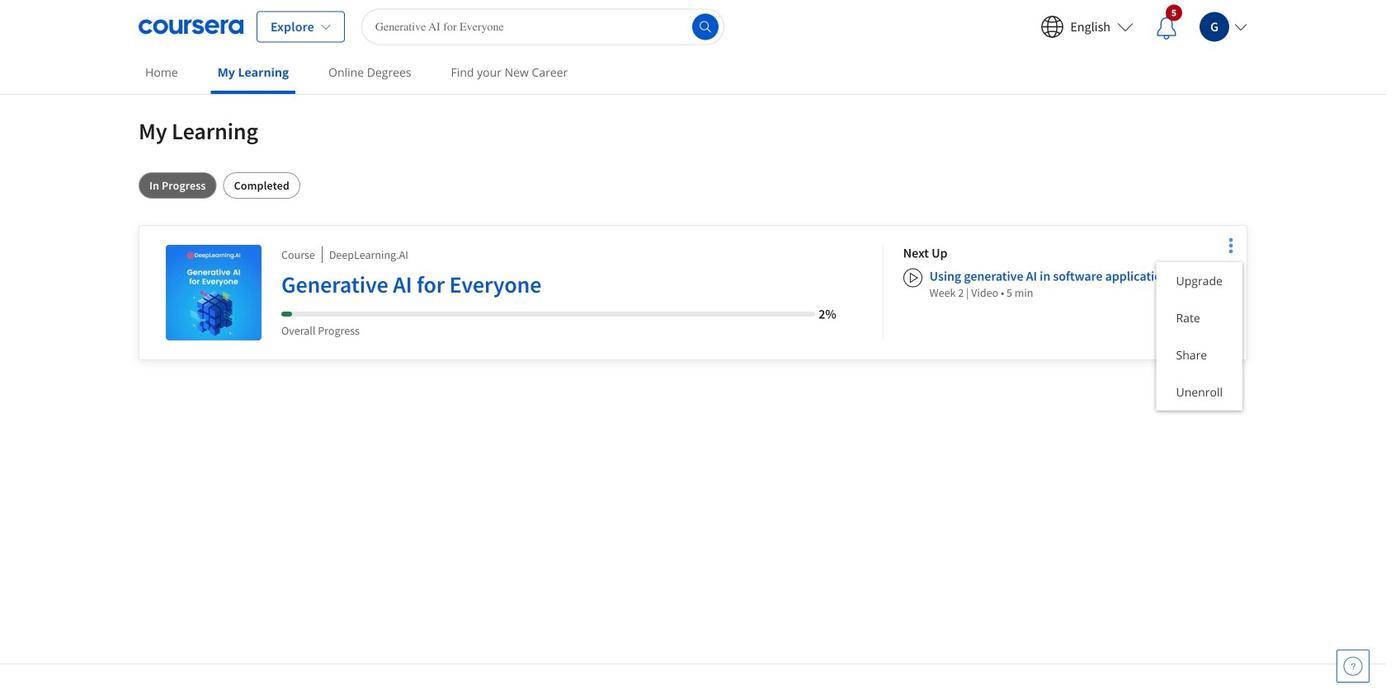 Task type: describe. For each thing, give the bounding box(es) containing it.
generative ai for everyone image
[[166, 245, 262, 341]]

coursera image
[[139, 14, 243, 40]]

2 menu item from the top
[[1156, 300, 1243, 337]]



Task type: vqa. For each thing, say whether or not it's contained in the screenshot.
group
no



Task type: locate. For each thing, give the bounding box(es) containing it.
help center image
[[1343, 657, 1363, 677]]

tab list
[[139, 172, 1248, 199]]

3 menu item from the top
[[1156, 337, 1243, 374]]

None search field
[[361, 9, 724, 45]]

4 menu item from the top
[[1156, 374, 1243, 411]]

more option for generative ai for everyone image
[[1220, 234, 1243, 257]]

menu item
[[1156, 262, 1243, 300], [1156, 300, 1243, 337], [1156, 337, 1243, 374], [1156, 374, 1243, 411]]

menu
[[1156, 262, 1243, 411]]

1 menu item from the top
[[1156, 262, 1243, 300]]



